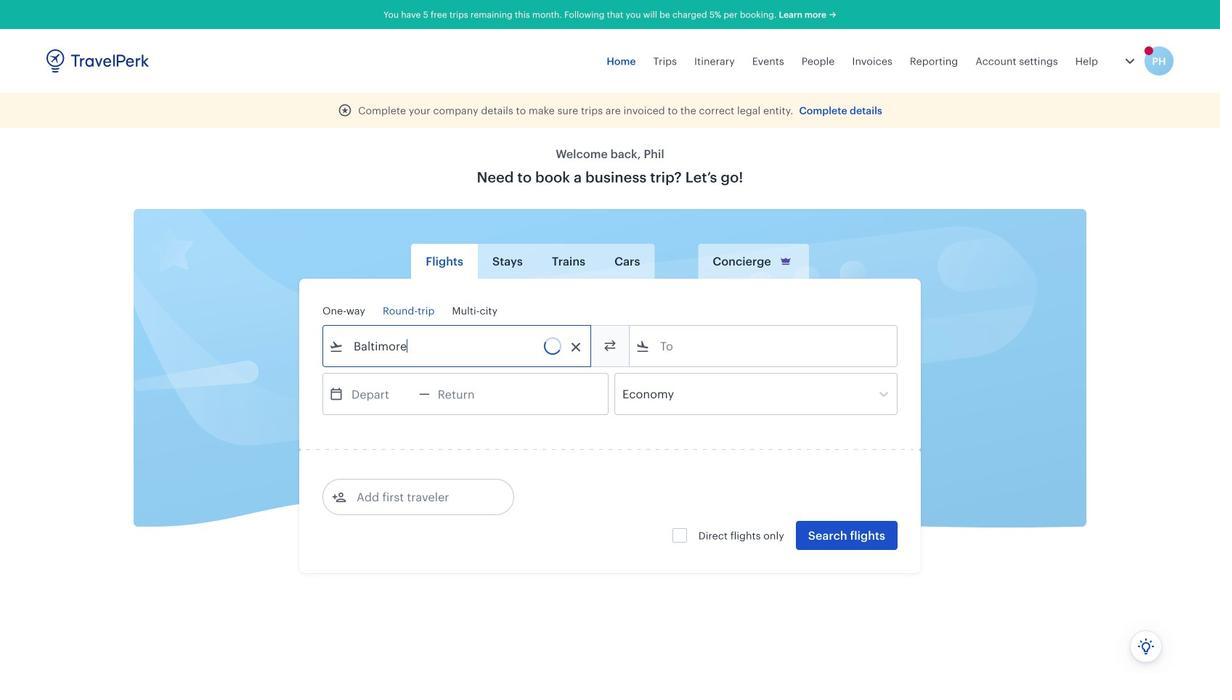 Task type: locate. For each thing, give the bounding box(es) containing it.
Add first traveler search field
[[347, 486, 498, 509]]

From search field
[[344, 335, 572, 358]]

To search field
[[650, 335, 878, 358]]



Task type: describe. For each thing, give the bounding box(es) containing it.
Return text field
[[430, 374, 506, 415]]

Depart text field
[[344, 374, 419, 415]]



